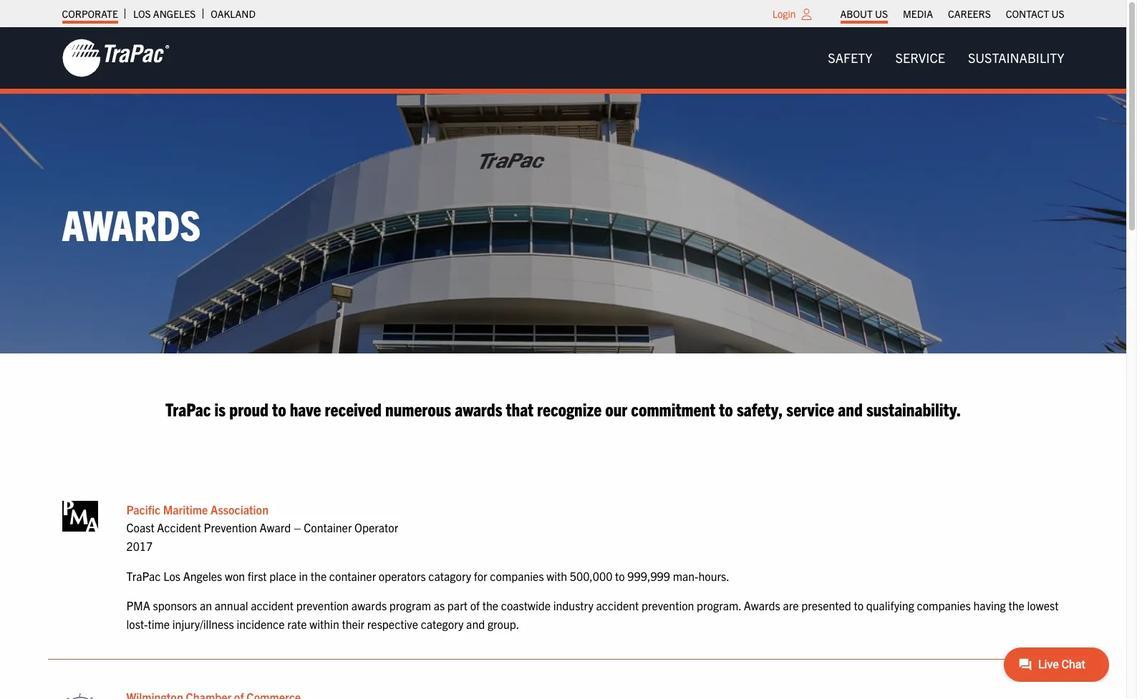 Task type: describe. For each thing, give the bounding box(es) containing it.
us for about us
[[875, 7, 888, 20]]

lowest
[[1027, 599, 1059, 613]]

program.
[[697, 599, 741, 613]]

service link
[[884, 44, 957, 72]]

incidence
[[237, 617, 285, 632]]

trapac is proud to have received numerous awards that recognize our commitment to safety, service and sustainability. main content
[[48, 397, 1079, 700]]

lost-
[[126, 617, 148, 632]]

us for contact us
[[1052, 7, 1065, 20]]

program
[[389, 599, 431, 613]]

man-
[[673, 569, 699, 583]]

accident
[[157, 521, 201, 535]]

light image
[[802, 9, 812, 20]]

operator
[[355, 521, 398, 535]]

los angeles
[[133, 7, 196, 20]]

los inside trapac is proud to have received numerous awards that recognize our commitment to safety, service and sustainability. main content
[[163, 569, 180, 583]]

login
[[773, 7, 796, 20]]

proud
[[229, 397, 269, 420]]

sustainability.
[[867, 397, 961, 420]]

pma sponsors an annual accident prevention awards program as part of the coastwide industry accident prevention program. awards are presented to qualifying companies having the lowest lost-time injury/illness incidence rate within their respective category and group.
[[126, 599, 1059, 632]]

contact
[[1006, 7, 1049, 20]]

1 horizontal spatial and
[[838, 397, 863, 420]]

contact us link
[[1006, 4, 1065, 24]]

industry
[[553, 599, 594, 613]]

oakland
[[211, 7, 256, 20]]

part
[[448, 599, 468, 613]]

to left have
[[272, 397, 286, 420]]

media link
[[903, 4, 933, 24]]

0 horizontal spatial awards
[[62, 197, 201, 250]]

commitment
[[631, 397, 716, 420]]

to right '500,000' at the right of the page
[[615, 569, 625, 583]]

angeles inside trapac is proud to have received numerous awards that recognize our commitment to safety, service and sustainability. main content
[[183, 569, 222, 583]]

2 accident from the left
[[596, 599, 639, 613]]

login link
[[773, 7, 796, 20]]

corporate link
[[62, 4, 118, 24]]

won
[[225, 569, 245, 583]]

to left safety,
[[719, 397, 733, 420]]

annual
[[215, 599, 248, 613]]

contact us
[[1006, 7, 1065, 20]]

catagory
[[429, 569, 471, 583]]

safety,
[[737, 397, 783, 420]]

service
[[787, 397, 835, 420]]

with
[[547, 569, 567, 583]]

recognize
[[537, 397, 602, 420]]

2 horizontal spatial the
[[1009, 599, 1025, 613]]

received
[[325, 397, 382, 420]]

2 prevention from the left
[[642, 599, 694, 613]]

have
[[290, 397, 321, 420]]

of
[[470, 599, 480, 613]]

to inside the pma sponsors an annual accident prevention awards program as part of the coastwide industry accident prevention program. awards are presented to qualifying companies having the lowest lost-time injury/illness incidence rate within their respective category and group.
[[854, 599, 864, 613]]

container
[[329, 569, 376, 583]]

and inside the pma sponsors an annual accident prevention awards program as part of the coastwide industry accident prevention program. awards are presented to qualifying companies having the lowest lost-time injury/illness incidence rate within their respective category and group.
[[466, 617, 485, 632]]

trapac for awards
[[165, 397, 211, 420]]

awards inside the pma sponsors an annual accident prevention awards program as part of the coastwide industry accident prevention program. awards are presented to qualifying companies having the lowest lost-time injury/illness incidence rate within their respective category and group.
[[744, 599, 781, 613]]

place
[[269, 569, 296, 583]]

awards inside the pma sponsors an annual accident prevention awards program as part of the coastwide industry accident prevention program. awards are presented to qualifying companies having the lowest lost-time injury/illness incidence rate within their respective category and group.
[[352, 599, 387, 613]]

operators
[[379, 569, 426, 583]]

presented
[[802, 599, 851, 613]]

–
[[294, 521, 301, 535]]

coastwide
[[501, 599, 551, 613]]

category
[[421, 617, 464, 632]]

their
[[342, 617, 365, 632]]

careers
[[948, 7, 991, 20]]

first
[[248, 569, 267, 583]]

that
[[506, 397, 534, 420]]

service
[[896, 49, 945, 66]]

maritime
[[163, 503, 208, 517]]

sustainability link
[[957, 44, 1076, 72]]



Task type: locate. For each thing, give the bounding box(es) containing it.
companies up coastwide
[[490, 569, 544, 583]]

0 vertical spatial awards
[[62, 197, 201, 250]]

1 vertical spatial los
[[163, 569, 180, 583]]

group.
[[488, 617, 519, 632]]

1 vertical spatial and
[[466, 617, 485, 632]]

respective
[[367, 617, 418, 632]]

1 vertical spatial companies
[[917, 599, 971, 613]]

trapac down 2017
[[126, 569, 161, 583]]

1 vertical spatial awards
[[352, 599, 387, 613]]

0 horizontal spatial los
[[133, 7, 151, 20]]

0 vertical spatial awards
[[455, 397, 502, 420]]

menu bar containing about us
[[833, 4, 1072, 24]]

the right the of at the left bottom of the page
[[483, 599, 499, 613]]

for
[[474, 569, 488, 583]]

safety link
[[817, 44, 884, 72]]

oakland link
[[211, 4, 256, 24]]

us right about
[[875, 7, 888, 20]]

as
[[434, 599, 445, 613]]

angeles up the an
[[183, 569, 222, 583]]

time
[[148, 617, 170, 632]]

0 vertical spatial menu bar
[[833, 4, 1072, 24]]

awards left that
[[455, 397, 502, 420]]

the left lowest on the bottom of the page
[[1009, 599, 1025, 613]]

0 horizontal spatial us
[[875, 7, 888, 20]]

0 horizontal spatial prevention
[[296, 599, 349, 613]]

injury/illness
[[172, 617, 234, 632]]

1 horizontal spatial the
[[483, 599, 499, 613]]

1 vertical spatial angeles
[[183, 569, 222, 583]]

0 horizontal spatial companies
[[490, 569, 544, 583]]

los up sponsors
[[163, 569, 180, 583]]

trapac for 2017
[[126, 569, 161, 583]]

los up corporate 'image'
[[133, 7, 151, 20]]

sponsors
[[153, 599, 197, 613]]

0 vertical spatial trapac
[[165, 397, 211, 420]]

prevention up the within
[[296, 599, 349, 613]]

and down the of at the left bottom of the page
[[466, 617, 485, 632]]

about
[[841, 7, 873, 20]]

999,999
[[628, 569, 670, 583]]

container
[[304, 521, 352, 535]]

and right service
[[838, 397, 863, 420]]

1 horizontal spatial trapac
[[165, 397, 211, 420]]

menu bar containing safety
[[817, 44, 1076, 72]]

about us link
[[841, 4, 888, 24]]

awards
[[455, 397, 502, 420], [352, 599, 387, 613]]

safety
[[828, 49, 873, 66]]

awards up the their
[[352, 599, 387, 613]]

companies inside the pma sponsors an annual accident prevention awards program as part of the coastwide industry accident prevention program. awards are presented to qualifying companies having the lowest lost-time injury/illness incidence rate within their respective category and group.
[[917, 599, 971, 613]]

1 us from the left
[[875, 7, 888, 20]]

menu bar down careers
[[817, 44, 1076, 72]]

0 vertical spatial angeles
[[153, 7, 196, 20]]

0 vertical spatial los
[[133, 7, 151, 20]]

accident down '500,000' at the right of the page
[[596, 599, 639, 613]]

2 us from the left
[[1052, 7, 1065, 20]]

prevention
[[204, 521, 257, 535]]

within
[[310, 617, 339, 632]]

trapac los angeles won first place in the container operators catagory for companies with 500,000 to 999,999 man-hours.
[[126, 569, 730, 583]]

is
[[215, 397, 226, 420]]

1 vertical spatial menu bar
[[817, 44, 1076, 72]]

0 horizontal spatial trapac
[[126, 569, 161, 583]]

2017
[[126, 539, 153, 554]]

0 horizontal spatial the
[[311, 569, 327, 583]]

award
[[260, 521, 291, 535]]

an
[[200, 599, 212, 613]]

corporate
[[62, 7, 118, 20]]

menu bar
[[833, 4, 1072, 24], [817, 44, 1076, 72]]

awards
[[62, 197, 201, 250], [744, 599, 781, 613]]

association
[[211, 503, 269, 517]]

having
[[974, 599, 1006, 613]]

and
[[838, 397, 863, 420], [466, 617, 485, 632]]

trapac
[[165, 397, 211, 420], [126, 569, 161, 583]]

our
[[605, 397, 628, 420]]

menu bar up service
[[833, 4, 1072, 24]]

1 horizontal spatial los
[[163, 569, 180, 583]]

us right contact on the top right of the page
[[1052, 7, 1065, 20]]

numerous
[[385, 397, 451, 420]]

1 horizontal spatial companies
[[917, 599, 971, 613]]

careers link
[[948, 4, 991, 24]]

companies
[[490, 569, 544, 583], [917, 599, 971, 613]]

to left qualifying
[[854, 599, 864, 613]]

1 horizontal spatial awards
[[455, 397, 502, 420]]

qualifying
[[866, 599, 915, 613]]

pacific
[[126, 503, 161, 517]]

the
[[311, 569, 327, 583], [483, 599, 499, 613], [1009, 599, 1025, 613]]

1 horizontal spatial prevention
[[642, 599, 694, 613]]

to
[[272, 397, 286, 420], [719, 397, 733, 420], [615, 569, 625, 583], [854, 599, 864, 613]]

angeles left oakland
[[153, 7, 196, 20]]

0 vertical spatial and
[[838, 397, 863, 420]]

1 horizontal spatial awards
[[744, 599, 781, 613]]

1 prevention from the left
[[296, 599, 349, 613]]

los angeles link
[[133, 4, 196, 24]]

pma
[[126, 599, 150, 613]]

hours.
[[699, 569, 730, 583]]

0 horizontal spatial awards
[[352, 599, 387, 613]]

us
[[875, 7, 888, 20], [1052, 7, 1065, 20]]

trapac is proud to have received numerous awards that recognize our commitment to safety, service and sustainability.
[[165, 397, 961, 420]]

sustainability
[[968, 49, 1065, 66]]

prevention down man-
[[642, 599, 694, 613]]

pacific maritime association coast accident prevention award – container operator 2017
[[126, 503, 398, 554]]

trapac left is
[[165, 397, 211, 420]]

500,000
[[570, 569, 613, 583]]

1 horizontal spatial accident
[[596, 599, 639, 613]]

0 horizontal spatial and
[[466, 617, 485, 632]]

1 vertical spatial awards
[[744, 599, 781, 613]]

companies left 'having'
[[917, 599, 971, 613]]

1 vertical spatial trapac
[[126, 569, 161, 583]]

media
[[903, 7, 933, 20]]

are
[[783, 599, 799, 613]]

in
[[299, 569, 308, 583]]

the right in
[[311, 569, 327, 583]]

prevention
[[296, 599, 349, 613], [642, 599, 694, 613]]

1 accident from the left
[[251, 599, 294, 613]]

rate
[[287, 617, 307, 632]]

about us
[[841, 7, 888, 20]]

los
[[133, 7, 151, 20], [163, 569, 180, 583]]

corporate image
[[62, 38, 169, 78]]

1 horizontal spatial us
[[1052, 7, 1065, 20]]

accident up incidence
[[251, 599, 294, 613]]

0 vertical spatial companies
[[490, 569, 544, 583]]

coast
[[126, 521, 154, 535]]

accident
[[251, 599, 294, 613], [596, 599, 639, 613]]

0 horizontal spatial accident
[[251, 599, 294, 613]]

angeles
[[153, 7, 196, 20], [183, 569, 222, 583]]



Task type: vqa. For each thing, say whether or not it's contained in the screenshot.
left companies
yes



